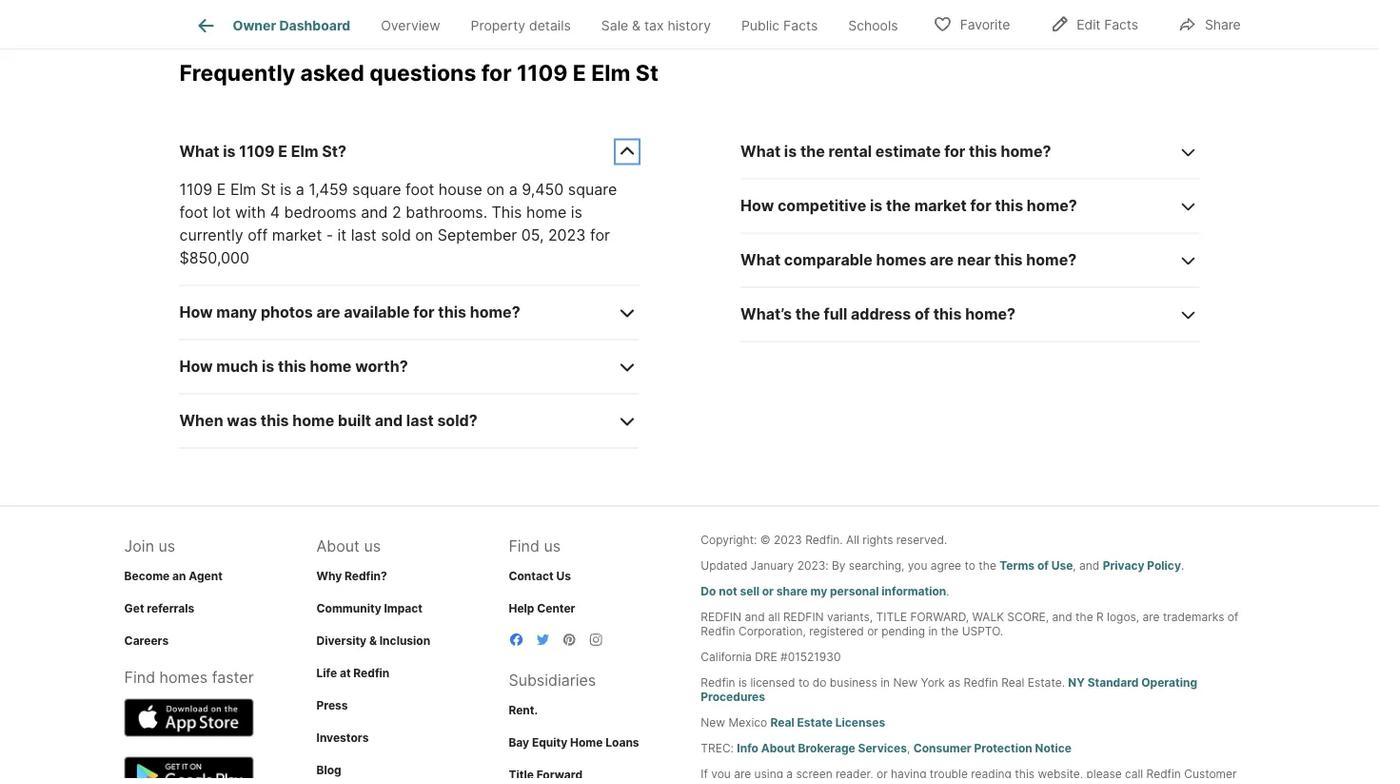 Task type: locate. For each thing, give the bounding box(es) containing it.
square up 2
[[352, 180, 401, 199]]

1 horizontal spatial redfin
[[783, 611, 824, 624]]

1 horizontal spatial about
[[761, 742, 796, 756]]

or
[[762, 585, 774, 599], [868, 625, 879, 639]]

1 vertical spatial &
[[369, 634, 377, 648]]

a up this
[[509, 180, 518, 199]]

on inside this home is currently off market - it last sold on september 05, 2023 for $850,000
[[415, 226, 433, 244]]

how many photos are available for this home?
[[179, 303, 521, 322]]

0 horizontal spatial in
[[881, 676, 890, 690]]

estimate
[[876, 142, 941, 161]]

policy
[[1148, 559, 1181, 573]]

1 vertical spatial last
[[406, 412, 434, 430]]

1109 up "lot"
[[179, 180, 213, 199]]

how left many
[[179, 303, 213, 322]]

homes up download the redfin app on the apple app store image
[[160, 669, 208, 687]]

in down forward,
[[929, 625, 938, 639]]

elm inside 1109 e elm st is a 1,459 square foot house on a 9,450 square foot lot with 4 bedrooms and 2 bathrooms.
[[230, 180, 256, 199]]

, left consumer on the right bottom of page
[[907, 742, 911, 756]]

facts right public
[[784, 17, 818, 34]]

0 horizontal spatial on
[[415, 226, 433, 244]]

2 square from the left
[[568, 180, 617, 199]]

1 horizontal spatial are
[[930, 251, 954, 269]]

what up competitive
[[741, 142, 781, 161]]

for for what is the rental estimate for this home?
[[945, 142, 966, 161]]

is right competitive
[[870, 196, 883, 215]]

1 horizontal spatial or
[[868, 625, 879, 639]]

real left estate
[[771, 716, 795, 730]]

st inside 1109 e elm st is a 1,459 square foot house on a 9,450 square foot lot with 4 bedrooms and 2 bathrooms.
[[261, 180, 276, 199]]

home left built
[[293, 412, 334, 430]]

1 vertical spatial ,
[[907, 742, 911, 756]]

are inside dropdown button
[[317, 303, 340, 322]]

redfin instagram image
[[589, 632, 604, 648]]

and inside dropdown button
[[375, 412, 403, 430]]

what is the rental estimate for this home? button
[[741, 125, 1200, 179]]

. up "trademarks"
[[1181, 559, 1185, 573]]

what's the full address of this home?
[[741, 305, 1016, 323]]

0 horizontal spatial of
[[915, 305, 930, 323]]

redfin up california
[[701, 625, 736, 639]]

public facts tab
[[726, 3, 833, 49]]

you
[[908, 559, 928, 573]]

contact
[[509, 569, 554, 583]]

1 horizontal spatial real
[[1002, 676, 1025, 690]]

. down agree
[[947, 585, 950, 599]]

do
[[813, 676, 827, 690]]

facts inside tab
[[784, 17, 818, 34]]

subsidiaries
[[509, 671, 596, 690]]

2 vertical spatial e
[[217, 180, 226, 199]]

1109 inside 1109 e elm st is a 1,459 square foot house on a 9,450 square foot lot with 4 bedrooms and 2 bathrooms.
[[179, 180, 213, 199]]

what comparable homes are near this home? button
[[741, 234, 1200, 288]]

the down what is the rental estimate for this home?
[[886, 196, 911, 215]]

real left "estate."
[[1002, 676, 1025, 690]]

0 vertical spatial of
[[915, 305, 930, 323]]

1 vertical spatial homes
[[160, 669, 208, 687]]

schools tab
[[833, 3, 914, 49]]

2 vertical spatial elm
[[230, 180, 256, 199]]

about down new mexico real estate licenses
[[761, 742, 796, 756]]

market down "4"
[[272, 226, 322, 244]]

consumer
[[914, 742, 972, 756]]

0 horizontal spatial real
[[771, 716, 795, 730]]

0 horizontal spatial e
[[217, 180, 226, 199]]

address
[[851, 305, 911, 323]]

find
[[509, 537, 540, 556], [124, 669, 155, 687]]

and left all
[[745, 611, 765, 624]]

us for find us
[[544, 537, 561, 556]]

redfin up procedures
[[701, 676, 736, 690]]

or right sell
[[762, 585, 774, 599]]

is up "lot"
[[223, 142, 236, 161]]

owner
[[233, 17, 276, 34]]

how for how many photos are available for this home?
[[179, 303, 213, 322]]

us up redfin?
[[364, 537, 381, 556]]

redfin.
[[806, 533, 843, 547]]

1 vertical spatial st
[[261, 180, 276, 199]]

2 horizontal spatial us
[[544, 537, 561, 556]]

business
[[830, 676, 878, 690]]

in right business
[[881, 676, 890, 690]]

market down what is the rental estimate for this home? dropdown button on the top
[[915, 196, 967, 215]]

0 horizontal spatial 1109
[[179, 180, 213, 199]]

0 vertical spatial e
[[573, 59, 586, 86]]

0 horizontal spatial &
[[369, 634, 377, 648]]

and
[[361, 203, 388, 222], [375, 412, 403, 430], [1080, 559, 1100, 573], [745, 611, 765, 624], [1053, 611, 1073, 624]]

& right diversity at the left of page
[[369, 634, 377, 648]]

off
[[248, 226, 268, 244]]

1 vertical spatial are
[[317, 303, 340, 322]]

dashboard
[[279, 17, 351, 34]]

0 horizontal spatial facts
[[784, 17, 818, 34]]

redfin inside redfin and all redfin variants, title forward, walk score, and the r logos, are trademarks of redfin corporation, registered or pending in the uspto.
[[701, 625, 736, 639]]

foot left "lot"
[[179, 203, 208, 222]]

how left much
[[179, 357, 213, 376]]

$850,000
[[179, 249, 249, 267]]

new up trec:
[[701, 716, 726, 730]]

what for what is 1109 e elm st?
[[179, 142, 220, 161]]

0 horizontal spatial to
[[799, 676, 810, 690]]

1 vertical spatial how
[[179, 303, 213, 322]]

do not sell or share my personal information link
[[701, 585, 947, 599]]

elm inside dropdown button
[[291, 142, 319, 161]]

is inside this home is currently off market - it last sold on september 05, 2023 for $850,000
[[571, 203, 583, 222]]

of right "trademarks"
[[1228, 611, 1239, 624]]

are right photos
[[317, 303, 340, 322]]

redfin facebook image
[[509, 632, 524, 648]]

st down the tax
[[636, 59, 659, 86]]

1 horizontal spatial foot
[[406, 180, 434, 199]]

0 vertical spatial ,
[[1073, 559, 1077, 573]]

, left the privacy
[[1073, 559, 1077, 573]]

for inside this home is currently off market - it last sold on september 05, 2023 for $850,000
[[590, 226, 610, 244]]

1 vertical spatial on
[[415, 226, 433, 244]]

for right estimate
[[945, 142, 966, 161]]

1 vertical spatial or
[[868, 625, 879, 639]]

st up "4"
[[261, 180, 276, 199]]

2 us from the left
[[364, 537, 381, 556]]

e left st?
[[278, 142, 288, 161]]

0 horizontal spatial are
[[317, 303, 340, 322]]

0 horizontal spatial ,
[[907, 742, 911, 756]]

how much is this home worth? button
[[179, 340, 639, 394]]

0 horizontal spatial elm
[[230, 180, 256, 199]]

1 a from the left
[[296, 180, 305, 199]]

california
[[701, 651, 752, 664]]

foot up bathrooms.
[[406, 180, 434, 199]]

1 horizontal spatial us
[[364, 537, 381, 556]]

is up bedrooms
[[280, 180, 292, 199]]

homes
[[876, 251, 927, 269], [160, 669, 208, 687]]

and left 2
[[361, 203, 388, 222]]

and inside 1109 e elm st is a 1,459 square foot house on a 9,450 square foot lot with 4 bedrooms and 2 bathrooms.
[[361, 203, 388, 222]]

2023 right 05,
[[548, 226, 586, 244]]

1 horizontal spatial square
[[568, 180, 617, 199]]

about up why
[[317, 537, 360, 556]]

elm up with
[[230, 180, 256, 199]]

last
[[351, 226, 377, 244], [406, 412, 434, 430]]

public
[[742, 17, 780, 34]]

0 vertical spatial home
[[526, 203, 567, 222]]

1109 down details
[[517, 59, 568, 86]]

contact us button
[[509, 569, 571, 583]]

bedrooms
[[284, 203, 357, 222]]

1 horizontal spatial .
[[1181, 559, 1185, 573]]

asked
[[300, 59, 365, 86]]

why redfin?
[[317, 569, 387, 583]]

competitive
[[778, 196, 867, 215]]

find for find homes faster
[[124, 669, 155, 687]]

facts inside button
[[1105, 17, 1139, 33]]

home
[[526, 203, 567, 222], [310, 357, 352, 376], [293, 412, 334, 430]]

1 horizontal spatial ,
[[1073, 559, 1077, 573]]

square right 9,450 at the left top of the page
[[568, 180, 617, 199]]

bay
[[509, 736, 529, 750]]

0 vertical spatial about
[[317, 537, 360, 556]]

the left the full
[[796, 305, 820, 323]]

2 horizontal spatial are
[[1143, 611, 1160, 624]]

0 vertical spatial st
[[636, 59, 659, 86]]

what for what is the rental estimate for this home?
[[741, 142, 781, 161]]

2 vertical spatial 1109
[[179, 180, 213, 199]]

help
[[509, 602, 535, 615]]

many
[[216, 303, 257, 322]]

market
[[915, 196, 967, 215], [272, 226, 322, 244]]

or inside redfin and all redfin variants, title forward, walk score, and the r logos, are trademarks of redfin corporation, registered or pending in the uspto.
[[868, 625, 879, 639]]

built
[[338, 412, 371, 430]]

last left sold?
[[406, 412, 434, 430]]

are left near on the top of the page
[[930, 251, 954, 269]]

us
[[556, 569, 571, 583]]

this inside dropdown button
[[995, 251, 1023, 269]]

2 vertical spatial how
[[179, 357, 213, 376]]

0 horizontal spatial square
[[352, 180, 401, 199]]

services
[[858, 742, 907, 756]]

1 horizontal spatial 1109
[[239, 142, 275, 161]]

of right address
[[915, 305, 930, 323]]

on up this
[[487, 180, 505, 199]]

1 vertical spatial market
[[272, 226, 322, 244]]

for right available
[[414, 303, 435, 322]]

redfin down 'not'
[[701, 611, 742, 624]]

logos,
[[1107, 611, 1140, 624]]

how for how much is this home worth?
[[179, 357, 213, 376]]

1 horizontal spatial of
[[1038, 559, 1049, 573]]

find for find us
[[509, 537, 540, 556]]

what inside what is 1109 e elm st? dropdown button
[[179, 142, 220, 161]]

home? for how competitive is the market for this home?
[[1027, 196, 1078, 215]]

0 vertical spatial how
[[741, 196, 774, 215]]

1 vertical spatial 1109
[[239, 142, 275, 161]]

how
[[741, 196, 774, 215], [179, 303, 213, 322], [179, 357, 213, 376]]

e down property details tab
[[573, 59, 586, 86]]

1 horizontal spatial a
[[509, 180, 518, 199]]

this up how competitive is the market for this home? dropdown button
[[969, 142, 998, 161]]

what up "lot"
[[179, 142, 220, 161]]

1 horizontal spatial to
[[965, 559, 976, 573]]

9,450
[[522, 180, 564, 199]]

square
[[352, 180, 401, 199], [568, 180, 617, 199]]

download the redfin app from the google play store image
[[124, 757, 254, 780]]

contact us
[[509, 569, 571, 583]]

homes inside dropdown button
[[876, 251, 927, 269]]

what
[[179, 142, 220, 161], [741, 142, 781, 161], [741, 251, 781, 269]]

3 us from the left
[[544, 537, 561, 556]]

why
[[317, 569, 342, 583]]

lot
[[213, 203, 231, 222]]

& inside tab
[[632, 17, 641, 34]]

0 horizontal spatial or
[[762, 585, 774, 599]]

find us
[[509, 537, 561, 556]]

0 vertical spatial find
[[509, 537, 540, 556]]

e up "lot"
[[217, 180, 226, 199]]

0 vertical spatial on
[[487, 180, 505, 199]]

facts for edit facts
[[1105, 17, 1139, 33]]

for right 05,
[[590, 226, 610, 244]]

find down careers
[[124, 669, 155, 687]]

& left the tax
[[632, 17, 641, 34]]

and right built
[[375, 412, 403, 430]]

january
[[751, 559, 794, 573]]

comparable
[[784, 251, 873, 269]]

investors button
[[317, 731, 369, 745]]

redfin down share
[[783, 611, 824, 624]]

redfin
[[701, 611, 742, 624], [783, 611, 824, 624]]

0 horizontal spatial st
[[261, 180, 276, 199]]

1 vertical spatial foot
[[179, 203, 208, 222]]

0 vertical spatial elm
[[591, 59, 631, 86]]

join
[[124, 537, 154, 556]]

1 horizontal spatial new
[[894, 676, 918, 690]]

1 square from the left
[[352, 180, 401, 199]]

2 vertical spatial are
[[1143, 611, 1160, 624]]

redfin right the at in the bottom of the page
[[354, 666, 390, 680]]

use
[[1052, 559, 1073, 573]]

last inside this home is currently off market - it last sold on september 05, 2023 for $850,000
[[351, 226, 377, 244]]

1 vertical spatial find
[[124, 669, 155, 687]]

1 vertical spatial .
[[947, 585, 950, 599]]

by
[[832, 559, 846, 573]]

find up contact at the bottom left of the page
[[509, 537, 540, 556]]

1 us from the left
[[159, 537, 175, 556]]

1 vertical spatial e
[[278, 142, 288, 161]]

1 horizontal spatial on
[[487, 180, 505, 199]]

0 vertical spatial homes
[[876, 251, 927, 269]]

2 horizontal spatial 1109
[[517, 59, 568, 86]]

diversity & inclusion
[[317, 634, 431, 648]]

uspto.
[[962, 625, 1004, 639]]

1109
[[517, 59, 568, 86], [239, 142, 275, 161], [179, 180, 213, 199]]

homes down "how competitive is the market for this home?"
[[876, 251, 927, 269]]

of left use
[[1038, 559, 1049, 573]]

home? inside dropdown button
[[1027, 251, 1077, 269]]

what inside what comparable homes are near this home? dropdown button
[[741, 251, 781, 269]]

elm down sale
[[591, 59, 631, 86]]

are inside dropdown button
[[930, 251, 954, 269]]

0 vertical spatial 2023
[[548, 226, 586, 244]]

community impact button
[[317, 602, 423, 615]]

2 vertical spatial of
[[1228, 611, 1239, 624]]

home down 9,450 at the left top of the page
[[526, 203, 567, 222]]

1 vertical spatial new
[[701, 716, 726, 730]]

on right 'sold'
[[415, 226, 433, 244]]

tab list
[[179, 0, 929, 49]]

elm left st?
[[291, 142, 319, 161]]

1 redfin from the left
[[701, 611, 742, 624]]

on for a
[[487, 180, 505, 199]]

0 horizontal spatial 2023
[[548, 226, 586, 244]]

0 vertical spatial foot
[[406, 180, 434, 199]]

foot
[[406, 180, 434, 199], [179, 203, 208, 222]]

what inside what is the rental estimate for this home? dropdown button
[[741, 142, 781, 161]]

1 horizontal spatial facts
[[1105, 17, 1139, 33]]

0 horizontal spatial find
[[124, 669, 155, 687]]

for down what is the rental estimate for this home? dropdown button on the top
[[971, 196, 992, 215]]

is right this
[[571, 203, 583, 222]]

facts for public facts
[[784, 17, 818, 34]]

market inside this home is currently off market - it last sold on september 05, 2023 for $850,000
[[272, 226, 322, 244]]

2 horizontal spatial e
[[573, 59, 586, 86]]

2 vertical spatial home
[[293, 412, 334, 430]]

us right join
[[159, 537, 175, 556]]

york
[[921, 676, 945, 690]]

rent. button
[[509, 703, 538, 717]]

overview tab
[[366, 3, 456, 49]]

what comparable homes are near this home?
[[741, 251, 1077, 269]]

1 horizontal spatial in
[[929, 625, 938, 639]]

what is the rental estimate for this home?
[[741, 142, 1052, 161]]

1 horizontal spatial e
[[278, 142, 288, 161]]

are right logos,
[[1143, 611, 1160, 624]]

house
[[439, 180, 483, 199]]

property details tab
[[456, 3, 586, 49]]

information
[[882, 585, 947, 599]]

facts right edit
[[1105, 17, 1139, 33]]

of
[[915, 305, 930, 323], [1038, 559, 1049, 573], [1228, 611, 1239, 624]]

with
[[235, 203, 266, 222]]

redfin right the as
[[964, 676, 999, 690]]

was
[[227, 412, 257, 430]]

to left the do
[[799, 676, 810, 690]]

share
[[1205, 17, 1241, 33]]

for for how competitive is the market for this home?
[[971, 196, 992, 215]]

1 horizontal spatial &
[[632, 17, 641, 34]]

near
[[958, 251, 991, 269]]

2023 right ©
[[774, 533, 802, 547]]

on inside 1109 e elm st is a 1,459 square foot house on a 9,450 square foot lot with 4 bedrooms and 2 bathrooms.
[[487, 180, 505, 199]]

2 a from the left
[[509, 180, 518, 199]]

or down title
[[868, 625, 879, 639]]

0 horizontal spatial redfin
[[701, 611, 742, 624]]

0 horizontal spatial a
[[296, 180, 305, 199]]

to right agree
[[965, 559, 976, 573]]

home? for how many photos are available for this home?
[[470, 303, 521, 322]]

1 horizontal spatial homes
[[876, 251, 927, 269]]

0 vertical spatial are
[[930, 251, 954, 269]]

.
[[1181, 559, 1185, 573], [947, 585, 950, 599]]

1109 up with
[[239, 142, 275, 161]]

last right the 'it'
[[351, 226, 377, 244]]

rental
[[829, 142, 872, 161]]

this right near on the top of the page
[[995, 251, 1023, 269]]

1 horizontal spatial last
[[406, 412, 434, 430]]

privacy
[[1103, 559, 1145, 573]]

new left "york"
[[894, 676, 918, 690]]

notice
[[1036, 742, 1072, 756]]

on for september
[[415, 226, 433, 244]]

0 vertical spatial real
[[1002, 676, 1025, 690]]

us up "us"
[[544, 537, 561, 556]]

0 vertical spatial last
[[351, 226, 377, 244]]

what up what's
[[741, 251, 781, 269]]

1109 inside dropdown button
[[239, 142, 275, 161]]

are for near
[[930, 251, 954, 269]]

1 vertical spatial about
[[761, 742, 796, 756]]

history
[[668, 17, 711, 34]]

score,
[[1008, 611, 1049, 624]]

when was this home built and last sold? button
[[179, 394, 639, 449]]

is up procedures
[[739, 676, 747, 690]]

of inside redfin and all redfin variants, title forward, walk score, and the r logos, are trademarks of redfin corporation, registered or pending in the uspto.
[[1228, 611, 1239, 624]]

1 horizontal spatial 2023
[[774, 533, 802, 547]]



Task type: vqa. For each thing, say whether or not it's contained in the screenshot.
"Rent."
yes



Task type: describe. For each thing, give the bounding box(es) containing it.
the left terms
[[979, 559, 997, 573]]

mexico
[[729, 716, 768, 730]]

download the redfin app on the apple app store image
[[124, 699, 254, 737]]

all
[[768, 611, 780, 624]]

what is 1109 e elm st?
[[179, 142, 347, 161]]

last inside when was this home built and last sold? dropdown button
[[406, 412, 434, 430]]

the left rental
[[801, 142, 825, 161]]

and right score, on the bottom right
[[1053, 611, 1073, 624]]

1 vertical spatial to
[[799, 676, 810, 690]]

edit facts button
[[1034, 4, 1155, 43]]

redfin pinterest image
[[562, 632, 577, 648]]

owner dashboard link
[[195, 14, 351, 37]]

consumer protection notice link
[[914, 742, 1072, 756]]

terms
[[1000, 559, 1035, 573]]

rent.
[[509, 703, 538, 717]]

0 vertical spatial .
[[1181, 559, 1185, 573]]

sale & tax history tab
[[586, 3, 726, 49]]

0 vertical spatial new
[[894, 676, 918, 690]]

what for what comparable homes are near this home?
[[741, 251, 781, 269]]

this up how much is this home worth? dropdown button
[[438, 303, 467, 322]]

home inside this home is currently off market - it last sold on september 05, 2023 for $850,000
[[526, 203, 567, 222]]

e inside dropdown button
[[278, 142, 288, 161]]

0 vertical spatial 1109
[[517, 59, 568, 86]]

diversity
[[317, 634, 367, 648]]

the left r
[[1076, 611, 1094, 624]]

4
[[270, 203, 280, 222]]

all
[[846, 533, 860, 547]]

forward,
[[911, 611, 969, 624]]

1 vertical spatial 2023
[[774, 533, 802, 547]]

agree
[[931, 559, 962, 573]]

1 horizontal spatial st
[[636, 59, 659, 86]]

why redfin? button
[[317, 569, 387, 583]]

2023 inside this home is currently off market - it last sold on september 05, 2023 for $850,000
[[548, 226, 586, 244]]

trec:
[[701, 742, 734, 756]]

pending
[[882, 625, 926, 639]]

us for about us
[[364, 537, 381, 556]]

copyright: © 2023 redfin. all rights reserved.
[[701, 533, 948, 547]]

real estate licenses link
[[771, 716, 886, 730]]

agent
[[189, 569, 223, 583]]

are for available
[[317, 303, 340, 322]]

of inside dropdown button
[[915, 305, 930, 323]]

trademarks
[[1163, 611, 1225, 624]]

how much is this home worth?
[[179, 357, 408, 376]]

home
[[570, 736, 603, 750]]

-
[[326, 226, 333, 244]]

is inside 1109 e elm st is a 1,459 square foot house on a 9,450 square foot lot with 4 bedrooms and 2 bathrooms.
[[280, 180, 292, 199]]

not
[[719, 585, 738, 599]]

how for how competitive is the market for this home?
[[741, 196, 774, 215]]

careers
[[124, 634, 169, 648]]

©
[[760, 533, 771, 547]]

this down photos
[[278, 357, 306, 376]]

what's
[[741, 305, 792, 323]]

this down what is the rental estimate for this home? dropdown button on the top
[[995, 196, 1024, 215]]

standard
[[1088, 676, 1139, 690]]

questions
[[370, 59, 476, 86]]

owner dashboard
[[233, 17, 351, 34]]

redfin twitter image
[[535, 632, 551, 648]]

tab list containing owner dashboard
[[179, 0, 929, 49]]

1 vertical spatial home
[[310, 357, 352, 376]]

at
[[340, 666, 351, 680]]

& for diversity
[[369, 634, 377, 648]]

title
[[876, 611, 907, 624]]

for for how many photos are available for this home?
[[414, 303, 435, 322]]

this home is currently off market - it last sold on september 05, 2023 for $850,000
[[179, 203, 610, 267]]

walk
[[973, 611, 1004, 624]]

1109 e elm st is a 1,459 square foot house on a 9,450 square foot lot with 4 bedrooms and 2 bathrooms.
[[179, 180, 617, 222]]

sell
[[740, 585, 760, 599]]

r
[[1097, 611, 1104, 624]]

frequently asked questions for 1109 e elm st
[[179, 59, 659, 86]]

share
[[777, 585, 808, 599]]

community impact
[[317, 602, 423, 615]]

is left rental
[[784, 142, 797, 161]]

is right much
[[262, 357, 275, 376]]

what is 1109 e elm st? button
[[179, 125, 639, 178]]

become an agent button
[[124, 569, 223, 583]]

for down property
[[481, 59, 512, 86]]

market inside dropdown button
[[915, 196, 967, 215]]

1 vertical spatial real
[[771, 716, 795, 730]]

details
[[529, 17, 571, 34]]

updated january 2023: by searching, you agree to the terms of use , and privacy policy .
[[701, 559, 1185, 573]]

bay equity home loans button
[[509, 736, 639, 750]]

personal
[[830, 585, 879, 599]]

estate
[[797, 716, 833, 730]]

become
[[124, 569, 170, 583]]

1 vertical spatial of
[[1038, 559, 1049, 573]]

how competitive is the market for this home?
[[741, 196, 1078, 215]]

currently
[[179, 226, 244, 244]]

protection
[[975, 742, 1033, 756]]

us for join us
[[159, 537, 175, 556]]

#01521930
[[781, 651, 841, 664]]

how competitive is the market for this home? button
[[741, 179, 1200, 234]]

in inside redfin and all redfin variants, title forward, walk score, and the r logos, are trademarks of redfin corporation, registered or pending in the uspto.
[[929, 625, 938, 639]]

home? for what is the rental estimate for this home?
[[1001, 142, 1052, 161]]

1 vertical spatial in
[[881, 676, 890, 690]]

procedures
[[701, 691, 765, 704]]

this down what comparable homes are near this home? dropdown button
[[934, 305, 962, 323]]

blog
[[317, 763, 342, 777]]

faster
[[212, 669, 254, 687]]

bathrooms.
[[406, 203, 488, 222]]

schools
[[849, 17, 898, 34]]

life at redfin
[[317, 666, 390, 680]]

trec: info about brokerage services , consumer protection notice
[[701, 742, 1072, 756]]

sold
[[381, 226, 411, 244]]

much
[[216, 357, 258, 376]]

0 vertical spatial to
[[965, 559, 976, 573]]

updated
[[701, 559, 748, 573]]

0 horizontal spatial foot
[[179, 203, 208, 222]]

get referrals button
[[124, 602, 195, 615]]

about us
[[317, 537, 381, 556]]

0 horizontal spatial about
[[317, 537, 360, 556]]

equity
[[532, 736, 568, 750]]

corporation,
[[739, 625, 806, 639]]

find homes faster
[[124, 669, 254, 687]]

public facts
[[742, 17, 818, 34]]

licensed
[[751, 676, 796, 690]]

0 vertical spatial or
[[762, 585, 774, 599]]

when was this home built and last sold?
[[179, 412, 478, 430]]

worth?
[[355, 357, 408, 376]]

and right use
[[1080, 559, 1100, 573]]

st?
[[322, 142, 347, 161]]

this right was
[[261, 412, 289, 430]]

when
[[179, 412, 223, 430]]

the down forward,
[[941, 625, 959, 639]]

e inside 1109 e elm st is a 1,459 square foot house on a 9,450 square foot lot with 4 bedrooms and 2 bathrooms.
[[217, 180, 226, 199]]

become an agent
[[124, 569, 223, 583]]

2 horizontal spatial elm
[[591, 59, 631, 86]]

it
[[338, 226, 347, 244]]

overview
[[381, 17, 440, 34]]

press button
[[317, 699, 348, 712]]

2023:
[[798, 559, 829, 573]]

september
[[438, 226, 517, 244]]

2 redfin from the left
[[783, 611, 824, 624]]

& for sale
[[632, 17, 641, 34]]

favorite
[[960, 17, 1010, 33]]

privacy policy link
[[1103, 559, 1181, 573]]

0 horizontal spatial .
[[947, 585, 950, 599]]

are inside redfin and all redfin variants, title forward, walk score, and the r logos, are trademarks of redfin corporation, registered or pending in the uspto.
[[1143, 611, 1160, 624]]

investors
[[317, 731, 369, 745]]

0 horizontal spatial new
[[701, 716, 726, 730]]



